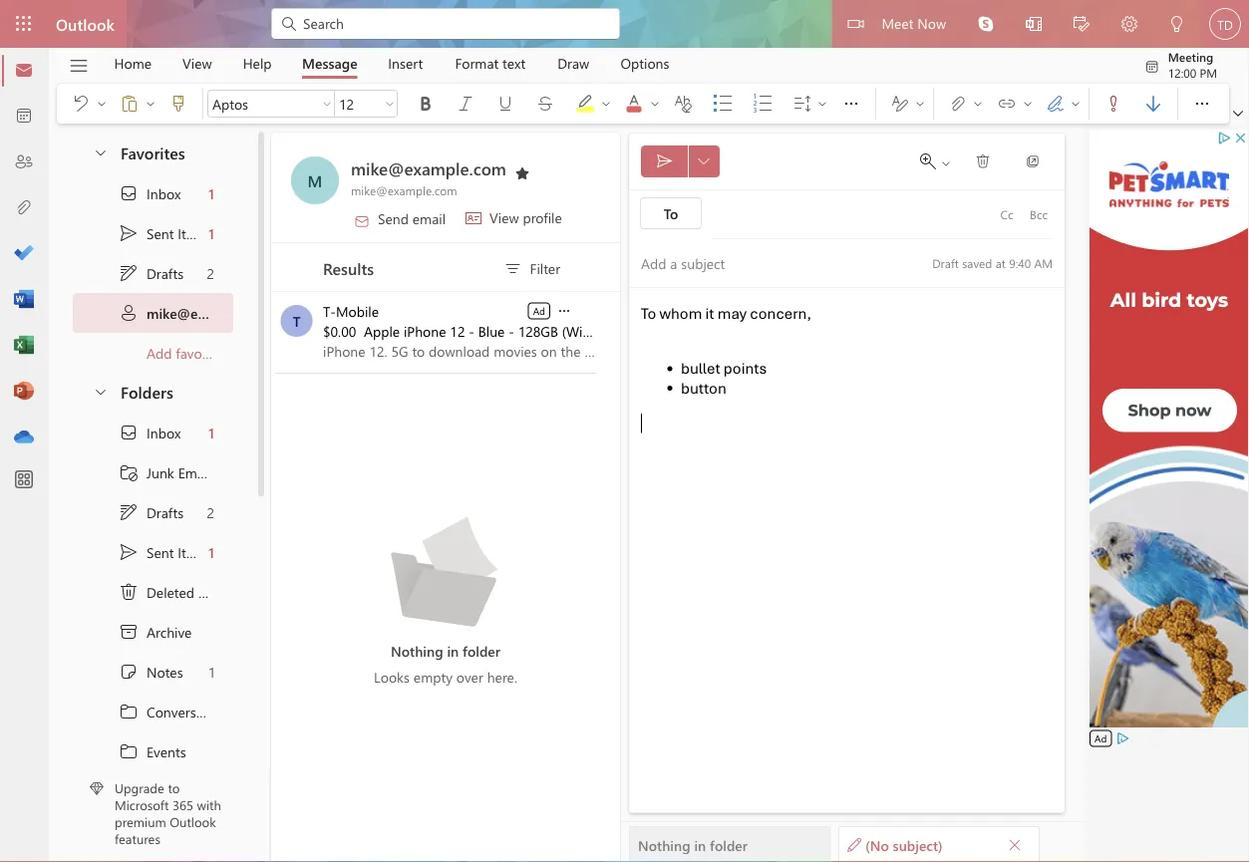 Task type: vqa. For each thing, say whether or not it's contained in the screenshot.
 dropdown button inside The 'Message List No Conversations Selected' list box's ""
no



Task type: describe. For each thing, give the bounding box(es) containing it.
 inside favorites tree item
[[93, 144, 109, 160]]


[[119, 662, 139, 682]]

cc button
[[991, 198, 1023, 230]]

 
[[890, 94, 926, 114]]

 button
[[1134, 88, 1174, 120]]

 left font color image
[[600, 98, 612, 110]]

m button
[[291, 157, 339, 204]]

 tree item
[[73, 572, 233, 612]]

help
[[243, 54, 272, 72]]

 button
[[61, 88, 94, 120]]

points
[[724, 359, 767, 378]]


[[890, 94, 910, 114]]

folder for nothing in folder
[[710, 836, 748, 854]]


[[68, 55, 89, 76]]

 inbox for 
[[119, 183, 181, 203]]

 filter
[[503, 258, 560, 279]]

basic text group
[[207, 84, 871, 124]]

items inside  deleted items
[[198, 583, 232, 601]]

 button for 
[[94, 88, 110, 120]]

 inside reading pane main content
[[698, 156, 710, 168]]

excel image
[[14, 336, 34, 356]]

draft
[[932, 255, 959, 271]]

pm
[[1200, 64, 1217, 80]]

insert button
[[373, 48, 438, 79]]

t-mobile
[[323, 302, 379, 320]]

monthly
[[618, 322, 669, 340]]

 view profile
[[466, 208, 562, 227]]

upgrade
[[115, 780, 164, 797]]

 button down draw button
[[565, 84, 615, 124]]


[[168, 94, 188, 114]]

 button
[[832, 84, 871, 124]]


[[657, 154, 673, 169]]

junk
[[147, 463, 174, 482]]

t-
[[323, 302, 336, 320]]

0 vertical spatial mike@example.com
[[351, 157, 506, 179]]

concern,
[[750, 304, 812, 324]]

2 1 from the top
[[209, 224, 214, 243]]

 inbox for 
[[119, 423, 181, 443]]

t mobile image
[[281, 305, 313, 337]]

at
[[996, 255, 1006, 271]]

Add a subject text field
[[629, 247, 914, 279]]


[[119, 622, 139, 642]]

may
[[718, 304, 747, 324]]

 
[[920, 154, 952, 169]]

 right font size text box
[[384, 98, 396, 110]]

tab list inside mike@example.com application
[[99, 48, 685, 79]]


[[673, 94, 693, 114]]

12
[[450, 322, 465, 340]]

24
[[599, 322, 614, 340]]

 drafts for 
[[119, 263, 184, 283]]

sent inside favorites tree
[[147, 224, 174, 243]]

Font size text field
[[335, 92, 381, 116]]

include group
[[938, 84, 1085, 124]]

 button
[[963, 146, 1003, 177]]

people image
[[14, 153, 34, 172]]

1 horizontal spatial 
[[1233, 109, 1243, 119]]

 
[[793, 94, 829, 114]]

word image
[[14, 290, 34, 310]]

0 horizontal spatial  button
[[555, 301, 573, 320]]

mike@example.com image
[[291, 157, 339, 204]]

(no
[[865, 836, 889, 854]]

calendar image
[[14, 107, 34, 127]]

email
[[178, 463, 211, 482]]

onedrive image
[[14, 428, 34, 448]]

now
[[917, 13, 946, 32]]

2 for 
[[207, 503, 214, 522]]

 
[[120, 94, 157, 114]]

numbering image
[[753, 94, 793, 114]]


[[71, 94, 91, 114]]

2 - from the left
[[509, 322, 514, 340]]


[[948, 94, 968, 114]]

outlook link
[[56, 0, 115, 48]]


[[848, 16, 864, 32]]

 meeting 12:00 pm
[[1144, 48, 1217, 80]]

 button
[[446, 88, 486, 120]]

view inside button
[[183, 54, 212, 72]]

 button
[[987, 88, 1020, 120]]


[[1008, 838, 1022, 852]]

1 - from the left
[[469, 322, 474, 340]]

1 horizontal spatial  button
[[614, 84, 664, 124]]

2 for 
[[207, 264, 214, 282]]

(with
[[562, 322, 595, 340]]

favorites
[[121, 141, 185, 163]]

clipboard group
[[61, 84, 198, 124]]

 tree item
[[73, 453, 233, 493]]

bcc button
[[1023, 198, 1055, 230]]

 button
[[159, 88, 198, 120]]

 for 
[[975, 154, 991, 169]]

mike@example.com  mike@example.com
[[351, 157, 530, 198]]

subject)
[[893, 836, 943, 854]]

 button
[[962, 0, 1010, 48]]

m
[[308, 169, 322, 191]]


[[119, 463, 139, 483]]

text
[[503, 54, 526, 72]]

folders tree item
[[73, 373, 233, 413]]

empty
[[414, 668, 453, 686]]

 for 
[[119, 183, 139, 203]]

 inside  
[[1070, 98, 1082, 110]]

 send email
[[354, 209, 446, 229]]

 inside  
[[96, 98, 108, 110]]

button
[[681, 378, 727, 398]]

12:00
[[1168, 64, 1197, 80]]

home button
[[99, 48, 167, 79]]

 for  deleted items
[[119, 582, 139, 602]]

folders
[[121, 381, 173, 402]]

text highlight color image
[[575, 94, 615, 114]]

 button for 
[[1020, 88, 1036, 120]]

td image
[[1209, 8, 1241, 40]]

 inside  
[[972, 98, 984, 110]]

favorites tree item
[[73, 134, 233, 173]]


[[793, 94, 813, 114]]

 inside favorites tree
[[119, 223, 139, 243]]

mike@example.com button
[[351, 157, 506, 182]]


[[1046, 94, 1066, 114]]

left-rail-appbar navigation
[[4, 48, 44, 461]]

nothing in folder
[[638, 836, 748, 854]]

 
[[1046, 94, 1082, 114]]

bcc
[[1030, 206, 1048, 222]]

 button
[[1154, 0, 1201, 50]]

 tree item
[[73, 293, 275, 333]]

meet now
[[882, 13, 946, 32]]

insert
[[388, 54, 423, 72]]

looks
[[374, 668, 410, 686]]

1  tree item from the top
[[73, 213, 233, 253]]

folder for nothing in folder looks empty over here.
[[463, 642, 501, 660]]

 tree item for 
[[73, 253, 233, 293]]

 sent items 1 for second  tree item from the bottom
[[119, 223, 214, 243]]

 
[[71, 94, 108, 114]]

meet
[[882, 13, 914, 32]]

 button inside clipboard group
[[143, 88, 159, 120]]

options
[[621, 54, 669, 72]]

 button inside favorites tree item
[[83, 134, 117, 170]]

 drafts for 
[[119, 503, 184, 522]]


[[514, 165, 530, 181]]

powerpoint image
[[14, 382, 34, 402]]

blue
[[478, 322, 505, 340]]

message button
[[287, 48, 373, 79]]



Task type: locate. For each thing, give the bounding box(es) containing it.
3 1 from the top
[[209, 423, 214, 442]]


[[997, 94, 1017, 114]]

ad inside message list section
[[533, 304, 545, 318]]

 button inside clipboard group
[[94, 88, 110, 120]]


[[847, 838, 861, 852]]

mike@example.com up email
[[351, 157, 506, 179]]

0 vertical spatial  tree item
[[73, 173, 233, 213]]

outlook
[[56, 13, 115, 34], [170, 813, 216, 831]]


[[1122, 16, 1138, 32]]


[[119, 303, 139, 323]]

 tree item for 
[[73, 413, 233, 453]]

inbox up  junk email
[[147, 423, 181, 442]]

1 horizontal spatial ad
[[1095, 732, 1107, 745]]

 inside  
[[940, 158, 952, 169]]

2  from the top
[[119, 423, 139, 443]]

 sent items 1 up  tree item
[[119, 223, 214, 243]]

2  inbox from the top
[[119, 423, 181, 443]]

0 vertical spatial  tree item
[[73, 253, 233, 293]]

font color image
[[624, 94, 664, 114]]

Message body, press Alt+F10 to exit text field
[[641, 304, 1053, 581]]

 sent items 1 up the deleted
[[119, 542, 214, 562]]

folder inside nothing in folder looks empty over here.
[[463, 642, 501, 660]]

2 vertical spatial mike@example.com
[[147, 304, 275, 322]]

 right the 
[[817, 98, 829, 110]]

add favorite
[[147, 344, 222, 362]]


[[496, 94, 515, 114]]

 button
[[641, 146, 689, 177]]

inbox for 
[[147, 184, 181, 203]]


[[1144, 94, 1164, 114]]

0 vertical spatial 
[[1233, 109, 1243, 119]]

 mike@example.com
[[119, 303, 275, 323]]

1 right notes
[[209, 663, 214, 681]]

 button
[[406, 88, 446, 120]]

more apps image
[[14, 471, 34, 491]]


[[920, 154, 936, 169]]

1  from the top
[[119, 223, 139, 243]]

to down  button
[[664, 204, 678, 222]]

 button inside the include group
[[1020, 88, 1036, 120]]

tree containing 
[[73, 413, 233, 862]]

 button inside reading pane main content
[[688, 146, 720, 177]]

 left folders
[[93, 383, 109, 399]]

1 vertical spatial  button
[[688, 146, 720, 177]]

 inside button
[[975, 154, 991, 169]]

 right 
[[1070, 98, 1082, 110]]

sent
[[147, 224, 174, 243], [147, 543, 174, 562]]

sent down favorites tree item
[[147, 224, 174, 243]]

1 up email
[[209, 423, 214, 442]]

1  tree item from the top
[[73, 173, 233, 213]]


[[120, 94, 140, 114]]

items inside favorites tree
[[178, 224, 211, 243]]

nothing
[[391, 642, 443, 660], [638, 836, 691, 854]]

0 horizontal spatial  button
[[688, 146, 720, 177]]

 button
[[506, 159, 538, 184]]

nothing in folder looks empty over here.
[[374, 642, 517, 686]]

0 vertical spatial nothing
[[391, 642, 443, 660]]

 for  dropdown button in the right of the page
[[841, 94, 861, 114]]

 tree item up junk
[[73, 413, 233, 453]]

 inside  
[[145, 98, 157, 110]]

 button
[[1010, 0, 1058, 50]]

0 vertical spatial drafts
[[147, 264, 184, 282]]

0 horizontal spatial outlook
[[56, 13, 115, 34]]

 up 
[[119, 263, 139, 283]]


[[978, 16, 994, 32]]

0 vertical spatial 
[[119, 223, 139, 243]]

 tree item for 
[[73, 173, 233, 213]]

set your advertising preferences image
[[1115, 731, 1131, 747]]

drafts up  tree item
[[147, 264, 184, 282]]

 button
[[1001, 831, 1029, 859]]

 right 
[[940, 158, 952, 169]]

favorites tree
[[73, 126, 275, 373]]

1 drafts from the top
[[147, 264, 184, 282]]

drafts for 
[[147, 503, 184, 522]]

0 horizontal spatial -
[[469, 322, 474, 340]]

128gb
[[518, 322, 558, 340]]

1 2 from the top
[[207, 264, 214, 282]]

1 horizontal spatial  button
[[1229, 104, 1247, 124]]

 for the top  popup button
[[1192, 94, 1212, 114]]

$0.00 apple iphone 12 - blue - 128gb (with 24 monthly payments)
[[323, 322, 737, 340]]

filter
[[530, 258, 560, 277]]

 inbox inside favorites tree
[[119, 183, 181, 203]]

9:40
[[1009, 255, 1031, 271]]

 tree item down favorites
[[73, 173, 233, 213]]


[[1104, 94, 1124, 114]]

1  inbox from the top
[[119, 183, 181, 203]]

 
[[948, 94, 984, 114]]

add favorite tree item
[[73, 333, 233, 373]]

mike@example.com up  send email
[[351, 182, 457, 198]]

mike@example.com application
[[0, 0, 1249, 862]]

2  from the top
[[119, 742, 139, 762]]

format
[[455, 54, 499, 72]]

 inside  
[[817, 98, 829, 110]]

0 vertical spatial 
[[119, 702, 139, 722]]

1 horizontal spatial in
[[694, 836, 706, 854]]

1 vertical spatial nothing
[[638, 836, 691, 854]]

- right blue
[[509, 322, 514, 340]]

0 vertical spatial 
[[975, 154, 991, 169]]

 button inside folders tree item
[[83, 373, 117, 410]]

1 vertical spatial outlook
[[170, 813, 216, 831]]

2  from the top
[[119, 503, 139, 522]]

0 vertical spatial items
[[178, 224, 211, 243]]

2 inbox from the top
[[147, 423, 181, 442]]

1 vertical spatial 
[[698, 156, 710, 168]]

0 vertical spatial 
[[119, 183, 139, 203]]

1 vertical spatial  tree item
[[73, 493, 233, 532]]

5 1 from the top
[[209, 663, 214, 681]]

 tree item up upgrade on the left of the page
[[73, 732, 233, 772]]

to for to whom it may concern,
[[641, 304, 656, 324]]

Search field
[[301, 13, 608, 33]]

1 vertical spatial  inbox
[[119, 423, 181, 443]]

to do image
[[14, 244, 34, 264]]

1 vertical spatial 
[[119, 503, 139, 522]]

 for 
[[119, 263, 139, 283]]


[[535, 94, 555, 114]]

 button right 
[[1020, 88, 1036, 120]]

0 vertical spatial sent
[[147, 224, 174, 243]]

 button
[[59, 49, 99, 83]]

0 horizontal spatial 
[[119, 582, 139, 602]]

1 vertical spatial 
[[119, 742, 139, 762]]

events
[[147, 743, 186, 761]]

 right 
[[914, 98, 926, 110]]

1  drafts from the top
[[119, 263, 184, 283]]

format text button
[[440, 48, 541, 79]]

 tree item
[[73, 692, 233, 732], [73, 732, 233, 772]]

0 horizontal spatial to
[[641, 304, 656, 324]]

 button
[[614, 84, 664, 124], [94, 88, 110, 120], [1020, 88, 1036, 120]]

draw
[[558, 54, 589, 72]]

iphone
[[404, 322, 446, 340]]

folder
[[463, 642, 501, 660], [710, 836, 748, 854]]

 button down options button
[[614, 84, 664, 124]]

ad left the set your advertising preferences image
[[1095, 732, 1107, 745]]

 left font size text box
[[321, 98, 333, 110]]

 up 
[[119, 582, 139, 602]]

 tree item
[[73, 213, 233, 253], [73, 532, 233, 572]]

2 drafts from the top
[[147, 503, 184, 522]]

items up  mike@example.com
[[178, 224, 211, 243]]

 button right 
[[94, 88, 110, 120]]

 tree item down junk
[[73, 493, 233, 532]]

0 vertical spatial 2
[[207, 264, 214, 282]]

message list section
[[271, 133, 737, 861]]

mike@example.com inside  mike@example.com
[[147, 304, 275, 322]]

 up 
[[119, 423, 139, 443]]

0 horizontal spatial view
[[183, 54, 212, 72]]

draft saved at 9:40 am
[[932, 255, 1053, 271]]

help button
[[228, 48, 287, 79]]

 right 
[[1233, 109, 1243, 119]]

2  from the top
[[119, 542, 139, 562]]

profile
[[523, 208, 562, 227]]

0 horizontal spatial in
[[447, 642, 459, 660]]

 right 
[[1022, 98, 1034, 110]]

bullet points button
[[681, 359, 767, 398]]

inbox inside favorites tree
[[147, 184, 181, 203]]


[[1025, 154, 1041, 169]]

 button inside popup button
[[647, 88, 663, 120]]


[[1233, 109, 1243, 119], [698, 156, 710, 168]]

 search field
[[271, 0, 620, 45]]

1 vertical spatial  tree item
[[73, 413, 233, 453]]

 inside tree item
[[119, 582, 139, 602]]

microsoft
[[115, 796, 169, 814]]

 tree item
[[73, 612, 233, 652]]

 up 
[[119, 223, 139, 243]]

 button left font color image
[[598, 88, 614, 120]]

0 vertical spatial  button
[[1182, 84, 1222, 124]]

1  sent items 1 from the top
[[119, 223, 214, 243]]

 sent items 1
[[119, 223, 214, 243], [119, 542, 214, 562]]

premium
[[115, 813, 166, 831]]

outlook inside 'banner'
[[56, 13, 115, 34]]

view inside message list section
[[490, 208, 519, 227]]

 button down  
[[83, 134, 117, 170]]

 inside message list section
[[556, 303, 572, 319]]

 down favorites tree item
[[119, 183, 139, 203]]

tags group
[[1094, 84, 1174, 120]]

mike@example.com up favorite
[[147, 304, 275, 322]]

0 vertical spatial to
[[664, 204, 678, 222]]

notes
[[147, 663, 183, 681]]

0 vertical spatial view
[[183, 54, 212, 72]]

 drafts up 
[[119, 263, 184, 283]]

1 vertical spatial  button
[[555, 301, 573, 320]]

results
[[323, 257, 374, 278]]

 button
[[1013, 146, 1053, 177]]

2 horizontal spatial  button
[[1020, 88, 1036, 120]]

over
[[456, 668, 483, 686]]

 down 
[[119, 503, 139, 522]]

 drafts inside favorites tree
[[119, 263, 184, 283]]

 inside folders tree item
[[93, 383, 109, 399]]

2 2 from the top
[[207, 503, 214, 522]]

drafts inside favorites tree
[[147, 264, 184, 282]]

0 horizontal spatial 
[[698, 156, 710, 168]]

 tree item up the deleted
[[73, 532, 233, 572]]

1 vertical spatial 2
[[207, 503, 214, 522]]

1 sent from the top
[[147, 224, 174, 243]]

 inside favorites tree
[[119, 183, 139, 203]]

ad up 128gb on the top left of the page
[[533, 304, 545, 318]]

nothing for nothing in folder
[[638, 836, 691, 854]]

0 vertical spatial  button
[[1229, 104, 1247, 124]]

inbox for 
[[147, 423, 181, 442]]

with
[[197, 796, 221, 814]]

1  from the top
[[119, 702, 139, 722]]

view up  button on the left top of the page
[[183, 54, 212, 72]]

 inside dropdown button
[[841, 94, 861, 114]]

1  from the top
[[119, 183, 139, 203]]

here.
[[487, 668, 517, 686]]

tree
[[73, 413, 233, 862]]


[[503, 259, 523, 279]]

1 inbox from the top
[[147, 184, 181, 203]]

 button down message button on the left top of the page
[[319, 90, 335, 118]]


[[279, 14, 299, 34]]

1 vertical spatial view
[[490, 208, 519, 227]]

 inside favorites tree
[[119, 263, 139, 283]]

 junk email
[[119, 463, 211, 483]]

 down  
[[93, 144, 109, 160]]

1 horizontal spatial  button
[[1182, 84, 1222, 124]]

 tree item up 
[[73, 253, 233, 293]]

0 vertical spatial folder
[[463, 642, 501, 660]]

 (no subject)
[[847, 836, 943, 854]]

nothing inside button
[[638, 836, 691, 854]]

in
[[447, 642, 459, 660], [694, 836, 706, 854]]

 for 
[[119, 423, 139, 443]]

1 horizontal spatial to
[[664, 204, 678, 222]]

2  tree item from the top
[[73, 532, 233, 572]]

 button down pm
[[1182, 84, 1222, 124]]

 button left 
[[647, 88, 663, 120]]

 for  events
[[119, 742, 139, 762]]

 events
[[119, 742, 186, 762]]

1 vertical spatial  tree item
[[73, 532, 233, 572]]

in inside button
[[694, 836, 706, 854]]

home
[[114, 54, 152, 72]]

 for the leftmost  popup button
[[556, 303, 572, 319]]

1  from the top
[[119, 263, 139, 283]]

0 vertical spatial  inbox
[[119, 183, 181, 203]]

0 vertical spatial ad
[[533, 304, 545, 318]]

1 up  mike@example.com
[[209, 224, 214, 243]]

drafts
[[147, 264, 184, 282], [147, 503, 184, 522]]

0 horizontal spatial 
[[556, 303, 572, 319]]

 tree item
[[73, 173, 233, 213], [73, 413, 233, 453]]


[[119, 263, 139, 283], [119, 503, 139, 522]]

2 inside favorites tree
[[207, 264, 214, 282]]

1 down favorites tree item
[[209, 184, 214, 203]]

view right 
[[490, 208, 519, 227]]

tab list
[[99, 48, 685, 79]]

1 vertical spatial folder
[[710, 836, 748, 854]]

4 1 from the top
[[209, 543, 214, 562]]

- right the 12
[[469, 322, 474, 340]]

 right  button
[[698, 156, 710, 168]]

 drafts down  tree item
[[119, 503, 184, 522]]

0 vertical spatial  sent items 1
[[119, 223, 214, 243]]

1 horizontal spatial 
[[975, 154, 991, 169]]

tab list containing home
[[99, 48, 685, 79]]

 button
[[110, 88, 143, 120]]

1 vertical spatial  drafts
[[119, 503, 184, 522]]

2  tree item from the top
[[73, 413, 233, 453]]

1 horizontal spatial 
[[841, 94, 861, 114]]

2  tree item from the top
[[73, 493, 233, 532]]

2 horizontal spatial 
[[1192, 94, 1212, 114]]

 tree item up  events
[[73, 692, 233, 732]]

in for nothing in folder looks empty over here.
[[447, 642, 459, 660]]

folder inside button
[[710, 836, 748, 854]]

0 horizontal spatial  button
[[94, 88, 110, 120]]

 inbox down favorites tree item
[[119, 183, 181, 203]]

$0.00
[[323, 322, 356, 340]]

 button right 
[[1229, 104, 1247, 124]]

 button right 
[[688, 146, 720, 177]]

nothing for nothing in folder looks empty over here.
[[391, 642, 443, 660]]

2  sent items 1 from the top
[[119, 542, 214, 562]]

 right 
[[145, 98, 157, 110]]

1 vertical spatial  sent items 1
[[119, 542, 214, 562]]

outlook down the to
[[170, 813, 216, 831]]

1 vertical spatial 
[[119, 423, 139, 443]]

1 1 from the top
[[209, 184, 214, 203]]

outlook inside upgrade to microsoft 365 with premium outlook features
[[170, 813, 216, 831]]

files image
[[14, 198, 34, 218]]

0 vertical spatial outlook
[[56, 13, 115, 34]]

1 inside  tree item
[[209, 663, 214, 681]]

to inside text box
[[641, 304, 656, 324]]

 right 
[[972, 98, 984, 110]]

 inside  
[[1022, 98, 1034, 110]]

reading pane main content
[[621, 125, 1085, 862]]

1 horizontal spatial outlook
[[170, 813, 216, 831]]

1 vertical spatial sent
[[147, 543, 174, 562]]

items right the deleted
[[198, 583, 232, 601]]

items up  deleted items
[[178, 543, 211, 562]]

 inside  
[[914, 98, 926, 110]]

bullets image
[[713, 94, 753, 114]]

1 horizontal spatial -
[[509, 322, 514, 340]]

 button left folders
[[83, 373, 117, 410]]

0 horizontal spatial ad
[[533, 304, 545, 318]]

2 vertical spatial items
[[198, 583, 232, 601]]

0 vertical spatial inbox
[[147, 184, 181, 203]]

 tree item for 
[[73, 493, 233, 532]]

 down 
[[119, 702, 139, 722]]

1 horizontal spatial nothing
[[638, 836, 691, 854]]

1 vertical spatial to
[[641, 304, 656, 324]]

 left 
[[649, 98, 661, 110]]

 sent items 1 inside favorites tree
[[119, 223, 214, 243]]

0 vertical spatial in
[[447, 642, 459, 660]]

payments)
[[673, 322, 737, 340]]

 sent items 1 for 1st  tree item from the bottom
[[119, 542, 214, 562]]

 right  
[[975, 154, 991, 169]]

0 vertical spatial  drafts
[[119, 263, 184, 283]]

sent up  tree item
[[147, 543, 174, 562]]

 down pm
[[1192, 94, 1212, 114]]

 right 
[[96, 98, 108, 110]]

0 vertical spatial  tree item
[[73, 213, 233, 253]]

 button
[[486, 88, 525, 120]]

 button up (with
[[555, 301, 573, 320]]

1 vertical spatial in
[[694, 836, 706, 854]]

upgrade to microsoft 365 with premium outlook features
[[115, 780, 221, 848]]

2 down email
[[207, 503, 214, 522]]

1 vertical spatial ad
[[1095, 732, 1107, 745]]

 up  tree item
[[119, 542, 139, 562]]

 button right font size text box
[[382, 90, 398, 118]]

Font text field
[[208, 92, 318, 116]]

to left the whom it
[[641, 304, 656, 324]]

0 horizontal spatial folder
[[463, 642, 501, 660]]

 up (with
[[556, 303, 572, 319]]

 archive
[[119, 622, 192, 642]]


[[96, 98, 108, 110], [145, 98, 157, 110], [321, 98, 333, 110], [384, 98, 396, 110], [600, 98, 612, 110], [649, 98, 661, 110], [817, 98, 829, 110], [914, 98, 926, 110], [972, 98, 984, 110], [1022, 98, 1034, 110], [1070, 98, 1082, 110], [93, 144, 109, 160], [940, 158, 952, 169], [93, 383, 109, 399]]

 button right 
[[143, 88, 159, 120]]

2  tree item from the top
[[73, 732, 233, 772]]

 button
[[1182, 84, 1222, 124], [555, 301, 573, 320]]

premium features image
[[90, 782, 104, 796]]

1 vertical spatial mike@example.com
[[351, 182, 457, 198]]

2 up  mike@example.com
[[207, 264, 214, 282]]

1  tree item from the top
[[73, 253, 233, 293]]

1 horizontal spatial folder
[[710, 836, 748, 854]]

 tree item down favorites tree item
[[73, 213, 233, 253]]

in inside nothing in folder looks empty over here.
[[447, 642, 459, 660]]

drafts down  junk email
[[147, 503, 184, 522]]

2  drafts from the top
[[119, 503, 184, 522]]

 button
[[1094, 88, 1134, 120]]

nothing in folder button
[[629, 827, 831, 862]]

0 vertical spatial 
[[119, 263, 139, 283]]

1 horizontal spatial view
[[490, 208, 519, 227]]

 inbox down folders tree item
[[119, 423, 181, 443]]

 tree item
[[73, 652, 233, 692]]

 button
[[663, 88, 703, 120]]

 left events
[[119, 742, 139, 762]]

 for 
[[119, 702, 139, 722]]

1 up  deleted items
[[209, 543, 214, 562]]

tree inside mike@example.com application
[[73, 413, 233, 862]]

to for to
[[664, 204, 678, 222]]

in for nothing in folder
[[694, 836, 706, 854]]

1 vertical spatial 
[[119, 582, 139, 602]]

outlook up  button
[[56, 13, 115, 34]]

 deleted items
[[119, 582, 232, 602]]

 tree item
[[73, 253, 233, 293], [73, 493, 233, 532]]

1 vertical spatial items
[[178, 543, 211, 562]]

1 vertical spatial 
[[119, 542, 139, 562]]

to inside button
[[664, 204, 678, 222]]

1  tree item from the top
[[73, 692, 233, 732]]

 right  
[[841, 94, 861, 114]]

mail image
[[14, 61, 34, 81]]

1 vertical spatial inbox
[[147, 423, 181, 442]]

1 vertical spatial drafts
[[147, 503, 184, 522]]

 button
[[319, 90, 335, 118], [382, 90, 398, 118], [83, 134, 117, 170], [83, 373, 117, 410]]


[[841, 94, 861, 114], [1192, 94, 1212, 114], [556, 303, 572, 319]]

view button
[[168, 48, 227, 79]]

0 horizontal spatial nothing
[[391, 642, 443, 660]]

inbox down favorites tree item
[[147, 184, 181, 203]]

outlook banner
[[0, 0, 1249, 50]]

send
[[378, 209, 409, 227]]

2 sent from the top
[[147, 543, 174, 562]]

drafts for 
[[147, 264, 184, 282]]

 for 
[[119, 503, 139, 522]]

nothing inside nothing in folder looks empty over here.
[[391, 642, 443, 660]]



